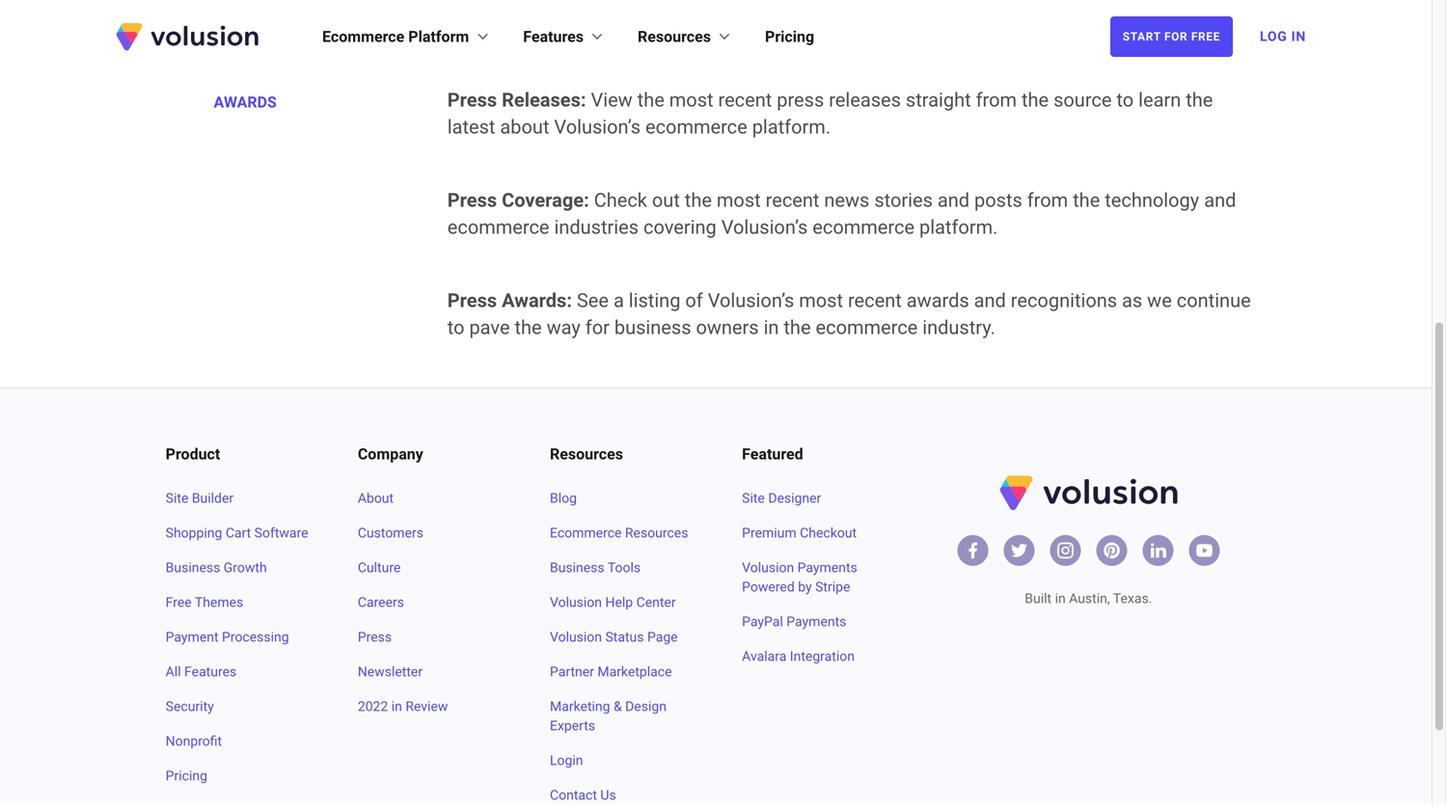 Task type: vqa. For each thing, say whether or not it's contained in the screenshot.
right Support
no



Task type: locate. For each thing, give the bounding box(es) containing it.
pricing link up press
[[765, 25, 814, 48]]

built
[[1025, 591, 1052, 607]]

volusion's inside see a listing of volusion's most recent awards and recognitions as we continue to pave the way for business owners in the ecommerce industry.
[[708, 289, 794, 312]]

features up releases:
[[523, 27, 584, 46]]

coverage
[[265, 31, 344, 50]]

2 vertical spatial volusion's
[[708, 289, 794, 312]]

2 vertical spatial resources
[[625, 525, 688, 541]]

1 horizontal spatial features
[[523, 27, 584, 46]]

business inside 'link'
[[550, 560, 605, 576]]

0 vertical spatial payments
[[797, 560, 857, 576]]

in right 2022
[[391, 699, 402, 715]]

0 horizontal spatial pricing link
[[166, 767, 311, 786]]

1 vertical spatial pricing link
[[166, 767, 311, 786]]

volusion for volusion help center
[[550, 595, 602, 611]]

site inside "link"
[[166, 491, 188, 506]]

site left the builder
[[166, 491, 188, 506]]

volusion
[[742, 560, 794, 576], [550, 595, 602, 611], [550, 629, 602, 645]]

0 vertical spatial to
[[1117, 89, 1134, 111]]

volusion up the powered
[[742, 560, 794, 576]]

press inside press link
[[358, 629, 392, 645]]

1 horizontal spatial from
[[1027, 189, 1068, 212]]

press up pave
[[447, 289, 497, 312]]

resources
[[638, 27, 711, 46], [550, 445, 623, 464], [625, 525, 688, 541]]

log in
[[1260, 28, 1306, 44]]

paypal
[[742, 614, 783, 630]]

volusion help center link
[[550, 593, 696, 613]]

volusion for volusion status page
[[550, 629, 602, 645]]

1 horizontal spatial most
[[717, 189, 761, 212]]

recent inside see a listing of volusion's most recent awards and recognitions as we continue to pave the way for business owners in the ecommerce industry.
[[848, 289, 902, 312]]

site up premium
[[742, 491, 765, 506]]

features inside features dropdown button
[[523, 27, 584, 46]]

features right all
[[184, 664, 237, 680]]

site for featured
[[742, 491, 765, 506]]

0 vertical spatial volusion's
[[554, 116, 641, 138]]

contact
[[550, 788, 597, 804]]

platform. down press
[[752, 116, 831, 138]]

0 horizontal spatial to
[[447, 316, 465, 339]]

0 horizontal spatial ecommerce
[[322, 27, 404, 46]]

platform.
[[752, 116, 831, 138], [919, 216, 998, 239]]

awards
[[214, 93, 277, 111]]

to left pave
[[447, 316, 465, 339]]

check
[[594, 189, 647, 212]]

about
[[500, 116, 549, 138]]

press coverage
[[214, 31, 344, 50]]

the right owners
[[784, 316, 811, 339]]

payments
[[797, 560, 857, 576], [787, 614, 846, 630]]

volusion's down view
[[554, 116, 641, 138]]

and inside see a listing of volusion's most recent awards and recognitions as we continue to pave the way for business owners in the ecommerce industry.
[[974, 289, 1006, 312]]

the right out at the top left of page
[[685, 189, 712, 212]]

business growth link
[[166, 559, 311, 578]]

1 vertical spatial ecommerce
[[550, 525, 622, 541]]

the left technology
[[1073, 189, 1100, 212]]

culture link
[[358, 559, 504, 578]]

0 horizontal spatial platform.
[[752, 116, 831, 138]]

1 vertical spatial to
[[447, 316, 465, 339]]

customers link
[[358, 524, 504, 543]]

ecommerce for ecommerce platform
[[322, 27, 404, 46]]

awards:
[[502, 289, 572, 312]]

1 horizontal spatial to
[[1117, 89, 1134, 111]]

in right built
[[1055, 591, 1066, 607]]

0 vertical spatial features
[[523, 27, 584, 46]]

source
[[1054, 89, 1112, 111]]

ecommerce down press coverage:
[[447, 216, 549, 239]]

0 horizontal spatial features
[[184, 664, 237, 680]]

most right out at the top left of page
[[717, 189, 761, 212]]

1 horizontal spatial in
[[764, 316, 779, 339]]

marketing & design experts
[[550, 699, 667, 734]]

most down check out the most recent news stories and posts from the technology and ecommerce industries covering volusion's ecommerce platform.
[[799, 289, 843, 312]]

press for press coverage:
[[447, 189, 497, 212]]

premium
[[742, 525, 797, 541]]

ecommerce left the platform at the left of page
[[322, 27, 404, 46]]

1 horizontal spatial business
[[550, 560, 605, 576]]

covering
[[643, 216, 717, 239]]

1 vertical spatial resources
[[550, 445, 623, 464]]

1 vertical spatial most
[[717, 189, 761, 212]]

most down resources dropdown button
[[669, 89, 713, 111]]

0 vertical spatial ecommerce
[[322, 27, 404, 46]]

press up latest
[[447, 89, 497, 111]]

avalara integration
[[742, 649, 855, 665]]

payment processing link
[[166, 628, 311, 647]]

avalara
[[742, 649, 787, 665]]

recent inside view the most recent press releases straight from the source to learn the latest about volusion's ecommerce platform.
[[718, 89, 772, 111]]

site builder link
[[166, 489, 311, 508]]

features
[[523, 27, 584, 46], [184, 664, 237, 680]]

2 vertical spatial recent
[[848, 289, 902, 312]]

coverage:
[[502, 189, 589, 212]]

0 horizontal spatial business
[[166, 560, 220, 576]]

1 horizontal spatial ecommerce
[[550, 525, 622, 541]]

2 vertical spatial most
[[799, 289, 843, 312]]

youtube image
[[1195, 541, 1214, 561]]

1 vertical spatial pricing
[[166, 768, 207, 784]]

out
[[652, 189, 680, 212]]

payments up the stripe
[[797, 560, 857, 576]]

0 horizontal spatial from
[[976, 89, 1017, 111]]

ecommerce down awards
[[816, 316, 918, 339]]

1 vertical spatial payments
[[787, 614, 846, 630]]

most
[[669, 89, 713, 111], [717, 189, 761, 212], [799, 289, 843, 312]]

center
[[636, 595, 676, 611]]

in right owners
[[764, 316, 779, 339]]

recent left awards
[[848, 289, 902, 312]]

pricing up press
[[765, 27, 814, 46]]

volusion status page link
[[550, 628, 696, 647]]

and up industry.
[[974, 289, 1006, 312]]

recent left news in the right top of the page
[[766, 189, 820, 212]]

volusion down business tools
[[550, 595, 602, 611]]

pricing down nonprofit
[[166, 768, 207, 784]]

business left tools
[[550, 560, 605, 576]]

blog link
[[550, 489, 696, 508]]

to
[[1117, 89, 1134, 111], [447, 316, 465, 339]]

and right technology
[[1204, 189, 1236, 212]]

1 vertical spatial volusion
[[550, 595, 602, 611]]

volusion up partner
[[550, 629, 602, 645]]

marketing & design experts link
[[550, 698, 696, 736]]

2 business from the left
[[550, 560, 605, 576]]

latest
[[447, 116, 495, 138]]

pricing
[[765, 27, 814, 46], [166, 768, 207, 784]]

facebook image
[[963, 541, 982, 561]]

ecommerce up business tools
[[550, 525, 622, 541]]

way
[[547, 316, 581, 339]]

1 business from the left
[[166, 560, 220, 576]]

we
[[1147, 289, 1172, 312]]

1 horizontal spatial platform.
[[919, 216, 998, 239]]

log in link
[[1248, 15, 1318, 58]]

ecommerce
[[322, 27, 404, 46], [550, 525, 622, 541]]

payments inside volusion payments powered by stripe
[[797, 560, 857, 576]]

shopping cart software
[[166, 525, 308, 541]]

learn
[[1138, 89, 1181, 111]]

to left learn
[[1117, 89, 1134, 111]]

powered
[[742, 579, 795, 595]]

1 site from the left
[[166, 491, 188, 506]]

0 horizontal spatial site
[[166, 491, 188, 506]]

ecommerce
[[645, 116, 747, 138], [447, 216, 549, 239], [813, 216, 915, 239], [816, 316, 918, 339]]

press left coverage:
[[447, 189, 497, 212]]

see
[[577, 289, 609, 312]]

press for press awards:
[[447, 289, 497, 312]]

integration
[[790, 649, 855, 665]]

from right the posts
[[1027, 189, 1068, 212]]

1 vertical spatial from
[[1027, 189, 1068, 212]]

from
[[976, 89, 1017, 111], [1027, 189, 1068, 212]]

ecommerce resources
[[550, 525, 688, 541]]

volusion inside volusion payments powered by stripe
[[742, 560, 794, 576]]

the
[[637, 89, 665, 111], [1022, 89, 1049, 111], [1186, 89, 1213, 111], [685, 189, 712, 212], [1073, 189, 1100, 212], [515, 316, 542, 339], [784, 316, 811, 339]]

the left source
[[1022, 89, 1049, 111]]

1 vertical spatial recent
[[766, 189, 820, 212]]

twitter image
[[1009, 541, 1029, 561]]

volusion's up owners
[[708, 289, 794, 312]]

volusion status page
[[550, 629, 678, 645]]

features button
[[523, 25, 607, 48]]

newsletter
[[358, 664, 423, 680]]

1 horizontal spatial pricing link
[[765, 25, 814, 48]]

press down 'careers'
[[358, 629, 392, 645]]

ecommerce up out at the top left of page
[[645, 116, 747, 138]]

and left the posts
[[938, 189, 970, 212]]

industries
[[554, 216, 639, 239]]

0 vertical spatial from
[[976, 89, 1017, 111]]

1 horizontal spatial site
[[742, 491, 765, 506]]

newsletter link
[[358, 663, 504, 682]]

0 vertical spatial recent
[[718, 89, 772, 111]]

business
[[166, 560, 220, 576], [550, 560, 605, 576]]

press link
[[358, 628, 504, 647]]

most inside view the most recent press releases straight from the source to learn the latest about volusion's ecommerce platform.
[[669, 89, 713, 111]]

from inside view the most recent press releases straight from the source to learn the latest about volusion's ecommerce platform.
[[976, 89, 1017, 111]]

2 horizontal spatial in
[[1055, 591, 1066, 607]]

product
[[166, 445, 220, 464]]

press up awards
[[214, 31, 261, 50]]

ecommerce for ecommerce resources
[[550, 525, 622, 541]]

0 vertical spatial most
[[669, 89, 713, 111]]

pricing link down nonprofit link
[[166, 767, 311, 786]]

ecommerce down news in the right top of the page
[[813, 216, 915, 239]]

business for product
[[166, 560, 220, 576]]

press coverage:
[[447, 189, 589, 212]]

recent
[[718, 89, 772, 111], [766, 189, 820, 212], [848, 289, 902, 312]]

ecommerce inside dropdown button
[[322, 27, 404, 46]]

contact us
[[550, 788, 616, 804]]

1 horizontal spatial pricing
[[765, 27, 814, 46]]

2 site from the left
[[742, 491, 765, 506]]

from right straight
[[976, 89, 1017, 111]]

1 horizontal spatial and
[[974, 289, 1006, 312]]

business down shopping
[[166, 560, 220, 576]]

1 vertical spatial platform.
[[919, 216, 998, 239]]

press awards:
[[447, 289, 572, 312]]

news
[[824, 189, 870, 212]]

2 vertical spatial in
[[391, 699, 402, 715]]

recent left press
[[718, 89, 772, 111]]

0 vertical spatial in
[[764, 316, 779, 339]]

site builder
[[166, 491, 234, 506]]

0 vertical spatial resources
[[638, 27, 711, 46]]

0 horizontal spatial most
[[669, 89, 713, 111]]

press for press
[[358, 629, 392, 645]]

platform. down the posts
[[919, 216, 998, 239]]

0 horizontal spatial pricing
[[166, 768, 207, 784]]

0 vertical spatial pricing link
[[765, 25, 814, 48]]

platform
[[408, 27, 469, 46]]

1 vertical spatial features
[[184, 664, 237, 680]]

ecommerce resources link
[[550, 524, 696, 543]]

help
[[605, 595, 633, 611]]

2 vertical spatial volusion
[[550, 629, 602, 645]]

2 horizontal spatial most
[[799, 289, 843, 312]]

all features
[[166, 664, 237, 680]]

1 vertical spatial volusion's
[[721, 216, 808, 239]]

resources inside dropdown button
[[638, 27, 711, 46]]

as
[[1122, 289, 1142, 312]]

volusion's right covering
[[721, 216, 808, 239]]

recent inside check out the most recent news stories and posts from the technology and ecommerce industries covering volusion's ecommerce platform.
[[766, 189, 820, 212]]

listing
[[629, 289, 681, 312]]

payments for paypal payments
[[787, 614, 846, 630]]

2022 in review
[[358, 699, 448, 715]]

software
[[254, 525, 308, 541]]

0 horizontal spatial in
[[391, 699, 402, 715]]

0 vertical spatial pricing
[[765, 27, 814, 46]]

stories
[[874, 189, 933, 212]]

1 vertical spatial in
[[1055, 591, 1066, 607]]

security
[[166, 699, 214, 715]]

0 vertical spatial volusion
[[742, 560, 794, 576]]

features inside all features link
[[184, 664, 237, 680]]

releases:
[[502, 89, 586, 111]]

payments up avalara integration link
[[787, 614, 846, 630]]

0 vertical spatial platform.
[[752, 116, 831, 138]]

premium checkout
[[742, 525, 857, 541]]



Task type: describe. For each thing, give the bounding box(es) containing it.
payment processing
[[166, 629, 289, 645]]

pave
[[469, 316, 510, 339]]

builder
[[192, 491, 234, 506]]

business for resources
[[550, 560, 605, 576]]

partner marketplace
[[550, 664, 672, 680]]

design
[[625, 699, 667, 715]]

check out the most recent news stories and posts from the technology and ecommerce industries covering volusion's ecommerce platform.
[[447, 189, 1236, 239]]

view the most recent press releases straight from the source to learn the latest about volusion's ecommerce platform.
[[447, 89, 1213, 138]]

free
[[166, 595, 192, 611]]

linkedin image
[[1148, 541, 1168, 561]]

site designer
[[742, 491, 821, 506]]

owners
[[696, 316, 759, 339]]

in for 2022 in review
[[391, 699, 402, 715]]

the right view
[[637, 89, 665, 111]]

log
[[1260, 28, 1287, 44]]

processing
[[222, 629, 289, 645]]

for
[[1164, 30, 1188, 43]]

volusion for volusion payments powered by stripe
[[742, 560, 794, 576]]

featured
[[742, 445, 803, 464]]

contact us link
[[550, 786, 696, 805]]

ecommerce inside view the most recent press releases straight from the source to learn the latest about volusion's ecommerce platform.
[[645, 116, 747, 138]]

business growth
[[166, 560, 267, 576]]

culture
[[358, 560, 401, 576]]

business tools link
[[550, 559, 696, 578]]

cart
[[226, 525, 251, 541]]

page
[[647, 629, 678, 645]]

designer
[[768, 491, 821, 506]]

free themes link
[[166, 593, 311, 613]]

growth
[[224, 560, 267, 576]]

built in austin, texas.
[[1025, 591, 1152, 607]]

partner
[[550, 664, 594, 680]]

customers
[[358, 525, 423, 541]]

tools
[[608, 560, 641, 576]]

to inside see a listing of volusion's most recent awards and recognitions as we continue to pave the way for business owners in the ecommerce industry.
[[447, 316, 465, 339]]

technology
[[1105, 189, 1199, 212]]

volusion help center
[[550, 595, 676, 611]]

from inside check out the most recent news stories and posts from the technology and ecommerce industries covering volusion's ecommerce platform.
[[1027, 189, 1068, 212]]

recognitions
[[1011, 289, 1117, 312]]

the down awards: at the left top of the page
[[515, 316, 542, 339]]

ecommerce inside see a listing of volusion's most recent awards and recognitions as we continue to pave the way for business owners in the ecommerce industry.
[[816, 316, 918, 339]]

careers link
[[358, 593, 504, 613]]

press for press coverage
[[214, 31, 261, 50]]

volusion's inside check out the most recent news stories and posts from the technology and ecommerce industries covering volusion's ecommerce platform.
[[721, 216, 808, 239]]

awards
[[907, 289, 969, 312]]

platform. inside view the most recent press releases straight from the source to learn the latest about volusion's ecommerce platform.
[[752, 116, 831, 138]]

free themes
[[166, 595, 243, 611]]

in for built in austin, texas.
[[1055, 591, 1066, 607]]

avalara integration link
[[742, 647, 888, 667]]

in
[[1291, 28, 1306, 44]]

see a listing of volusion's most recent awards and recognitions as we continue to pave the way for business owners in the ecommerce industry.
[[447, 289, 1251, 339]]

press for press releases:
[[447, 89, 497, 111]]

most inside see a listing of volusion's most recent awards and recognitions as we continue to pave the way for business owners in the ecommerce industry.
[[799, 289, 843, 312]]

site for product
[[166, 491, 188, 506]]

2 horizontal spatial and
[[1204, 189, 1236, 212]]

0 horizontal spatial and
[[938, 189, 970, 212]]

premium checkout link
[[742, 524, 888, 543]]

shopping
[[166, 525, 222, 541]]

login
[[550, 753, 583, 769]]

2022
[[358, 699, 388, 715]]

pinterest image
[[1102, 541, 1121, 561]]

status
[[605, 629, 644, 645]]

business
[[614, 316, 691, 339]]

company
[[358, 445, 423, 464]]

marketing
[[550, 699, 610, 715]]

continue
[[1177, 289, 1251, 312]]

volusion's inside view the most recent press releases straight from the source to learn the latest about volusion's ecommerce platform.
[[554, 116, 641, 138]]

start for free
[[1123, 30, 1220, 43]]

platform. inside check out the most recent news stories and posts from the technology and ecommerce industries covering volusion's ecommerce platform.
[[919, 216, 998, 239]]

in inside see a listing of volusion's most recent awards and recognitions as we continue to pave the way for business owners in the ecommerce industry.
[[764, 316, 779, 339]]

nonprofit
[[166, 734, 222, 750]]

all
[[166, 664, 181, 680]]

partner marketplace link
[[550, 663, 696, 682]]

experts
[[550, 718, 595, 734]]

payments for volusion payments powered by stripe
[[797, 560, 857, 576]]

a
[[614, 289, 624, 312]]

payment
[[166, 629, 219, 645]]

free
[[1191, 30, 1220, 43]]

for
[[585, 316, 610, 339]]

straight
[[906, 89, 971, 111]]

the right learn
[[1186, 89, 1213, 111]]

of
[[685, 289, 703, 312]]

about link
[[358, 489, 504, 508]]

themes
[[195, 595, 243, 611]]

to inside view the most recent press releases straight from the source to learn the latest about volusion's ecommerce platform.
[[1117, 89, 1134, 111]]

volusion payments powered by stripe link
[[742, 559, 888, 597]]

press
[[777, 89, 824, 111]]

posts
[[974, 189, 1022, 212]]

awards link
[[198, 75, 409, 129]]

texas.
[[1113, 591, 1152, 607]]

instagram image
[[1056, 541, 1075, 561]]

blog
[[550, 491, 577, 506]]

volusion payments powered by stripe
[[742, 560, 857, 595]]

ecommerce platform button
[[322, 25, 492, 48]]

press coverage link
[[198, 14, 409, 68]]

paypal payments
[[742, 614, 846, 630]]

view
[[591, 89, 633, 111]]

most inside check out the most recent news stories and posts from the technology and ecommerce industries covering volusion's ecommerce platform.
[[717, 189, 761, 212]]

stripe
[[815, 579, 850, 595]]

login link
[[550, 752, 696, 771]]

careers
[[358, 595, 404, 611]]



